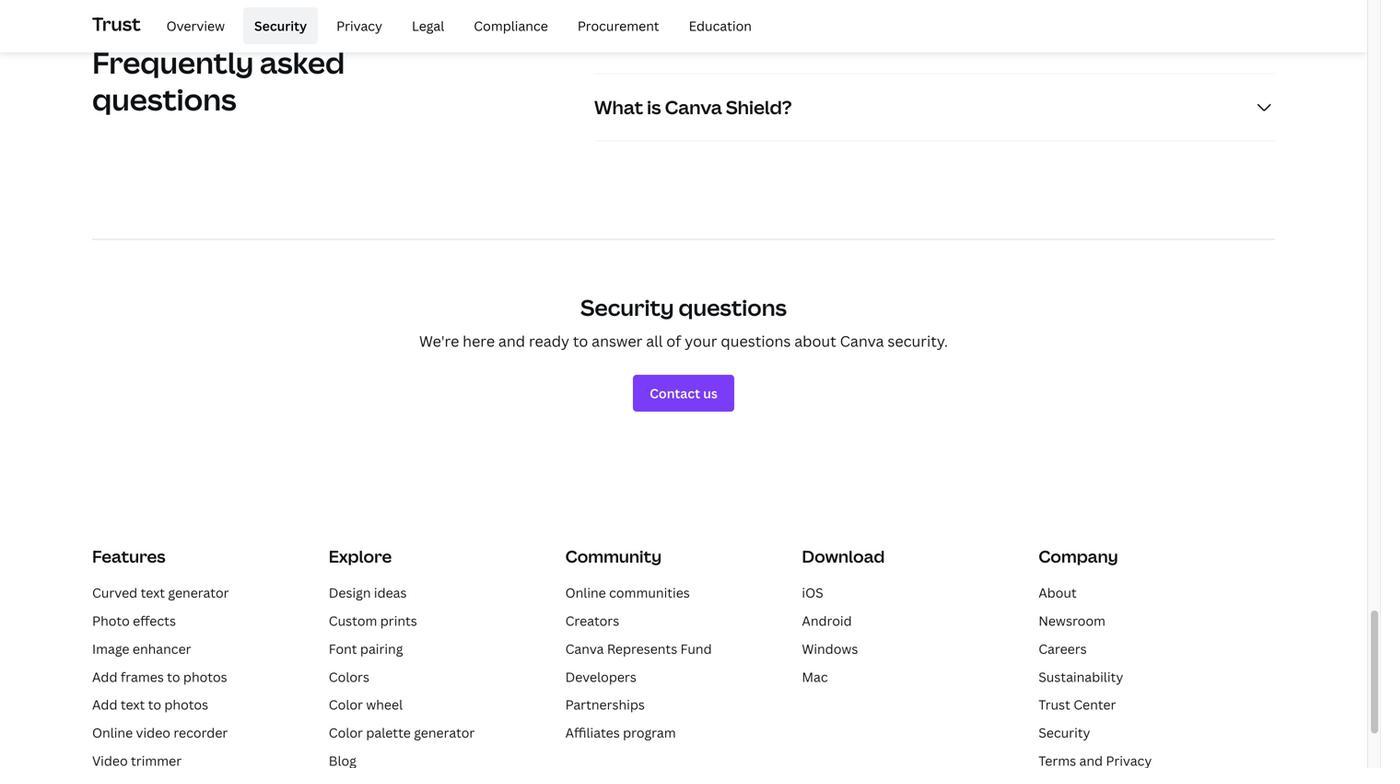 Task type: locate. For each thing, give the bounding box(es) containing it.
1 horizontal spatial security
[[581, 293, 674, 323]]

color for color palette generator
[[329, 725, 363, 742]]

trust up frequently
[[92, 11, 141, 36]]

frequently asked questions
[[92, 42, 345, 119]]

enhancer
[[133, 640, 191, 658]]

careers link
[[1039, 640, 1087, 658]]

1 vertical spatial color
[[329, 725, 363, 742]]

0 vertical spatial generator
[[168, 584, 229, 602]]

online up 'creators' link
[[566, 584, 606, 602]]

trust for trust center
[[1039, 696, 1071, 714]]

education link
[[678, 7, 763, 44]]

1 vertical spatial canva
[[840, 331, 884, 351]]

canva down 'creators' link
[[566, 640, 604, 658]]

1 vertical spatial security
[[581, 293, 674, 323]]

security up asked
[[254, 17, 307, 34]]

what left laws
[[594, 27, 643, 52]]

questions down overview link
[[92, 79, 236, 119]]

color down color wheel link
[[329, 725, 363, 742]]

add
[[92, 668, 117, 686], [92, 696, 117, 714]]

photos for add frames to photos
[[183, 668, 227, 686]]

developers
[[566, 668, 637, 686]]

1 horizontal spatial canva
[[665, 94, 722, 120]]

laws
[[647, 27, 687, 52]]

1 color from the top
[[329, 696, 363, 714]]

0 horizontal spatial canva
[[566, 640, 604, 658]]

0 vertical spatial add
[[92, 668, 117, 686]]

image enhancer
[[92, 640, 191, 658]]

community
[[566, 546, 662, 568]]

online left video
[[92, 725, 133, 742]]

security.
[[888, 331, 948, 351]]

2 horizontal spatial security
[[1039, 725, 1091, 742]]

photo effects link
[[92, 612, 176, 630]]

0 horizontal spatial security link
[[243, 7, 318, 44]]

what for what laws do you comply with when it comes to data privacy?
[[594, 27, 643, 52]]

1 vertical spatial text
[[121, 696, 145, 714]]

design ideas
[[329, 584, 407, 602]]

curved text generator
[[92, 584, 229, 602]]

prints
[[380, 612, 417, 630]]

generator up effects
[[168, 584, 229, 602]]

1 vertical spatial what
[[594, 94, 643, 120]]

creators link
[[566, 612, 620, 630]]

0 vertical spatial online
[[566, 584, 606, 602]]

1 vertical spatial online
[[92, 725, 133, 742]]

legal
[[412, 17, 445, 34]]

newsroom link
[[1039, 612, 1106, 630]]

text down frames
[[121, 696, 145, 714]]

0 horizontal spatial trust
[[92, 11, 141, 36]]

ready
[[529, 331, 570, 351]]

security link
[[243, 7, 318, 44], [1039, 725, 1091, 742]]

trust for trust
[[92, 11, 141, 36]]

add text to photos
[[92, 696, 208, 714]]

add text to photos link
[[92, 696, 208, 714]]

2 vertical spatial questions
[[721, 331, 791, 351]]

0 horizontal spatial online
[[92, 725, 133, 742]]

security up 'answer'
[[581, 293, 674, 323]]

online for online communities
[[566, 584, 606, 602]]

creators
[[566, 612, 620, 630]]

trust center
[[1039, 696, 1116, 714]]

what left is
[[594, 94, 643, 120]]

security inside security questions we're here and ready to answer all of your questions about canva security.
[[581, 293, 674, 323]]

0 vertical spatial canva
[[665, 94, 722, 120]]

online video recorder
[[92, 725, 228, 742]]

colors
[[329, 668, 370, 686]]

0 vertical spatial questions
[[92, 79, 236, 119]]

online communities link
[[566, 584, 690, 602]]

canva right about
[[840, 331, 884, 351]]

trust down sustainability
[[1039, 696, 1071, 714]]

questions
[[92, 79, 236, 119], [679, 293, 787, 323], [721, 331, 791, 351]]

text
[[141, 584, 165, 602], [121, 696, 145, 714]]

design ideas link
[[329, 584, 407, 602]]

0 vertical spatial text
[[141, 584, 165, 602]]

color down colors link
[[329, 696, 363, 714]]

represents
[[607, 640, 678, 658]]

1 horizontal spatial trust
[[1039, 696, 1071, 714]]

shield?
[[726, 94, 792, 120]]

to left data
[[1005, 27, 1026, 52]]

1 horizontal spatial security link
[[1039, 725, 1091, 742]]

1 add from the top
[[92, 668, 117, 686]]

0 vertical spatial color
[[329, 696, 363, 714]]

with
[[829, 27, 869, 52]]

colors link
[[329, 668, 370, 686]]

communities
[[609, 584, 690, 602]]

what for what is canva shield?
[[594, 94, 643, 120]]

1 what from the top
[[594, 27, 643, 52]]

generator for curved text generator
[[168, 584, 229, 602]]

generator for color palette generator
[[414, 725, 475, 742]]

photos
[[183, 668, 227, 686], [164, 696, 208, 714]]

photos down 'enhancer' at the left of the page
[[183, 668, 227, 686]]

0 vertical spatial photos
[[183, 668, 227, 686]]

text for add
[[121, 696, 145, 714]]

0 vertical spatial what
[[594, 27, 643, 52]]

we're
[[419, 331, 459, 351]]

2 color from the top
[[329, 725, 363, 742]]

color for color wheel
[[329, 696, 363, 714]]

questions right your
[[721, 331, 791, 351]]

0 vertical spatial security
[[254, 17, 307, 34]]

fund
[[681, 640, 712, 658]]

palette
[[366, 725, 411, 742]]

trust center link
[[1039, 696, 1116, 714]]

photo
[[92, 612, 130, 630]]

security down trust center link
[[1039, 725, 1091, 742]]

menu bar
[[148, 7, 763, 44]]

asked
[[260, 42, 345, 82]]

1 vertical spatial questions
[[679, 293, 787, 323]]

1 vertical spatial photos
[[164, 696, 208, 714]]

to inside dropdown button
[[1005, 27, 1026, 52]]

security link down trust center link
[[1039, 725, 1091, 742]]

0 horizontal spatial generator
[[168, 584, 229, 602]]

canva inside dropdown button
[[665, 94, 722, 120]]

security link left privacy link
[[243, 7, 318, 44]]

photos up recorder
[[164, 696, 208, 714]]

2 add from the top
[[92, 696, 117, 714]]

when
[[872, 27, 921, 52]]

2 what from the top
[[594, 94, 643, 120]]

1 vertical spatial add
[[92, 696, 117, 714]]

what
[[594, 27, 643, 52], [594, 94, 643, 120]]

2 vertical spatial canva
[[566, 640, 604, 658]]

add frames to photos link
[[92, 668, 227, 686]]

to right the 'ready'
[[573, 331, 588, 351]]

generator
[[168, 584, 229, 602], [414, 725, 475, 742]]

trust
[[92, 11, 141, 36], [1039, 696, 1071, 714]]

0 vertical spatial trust
[[92, 11, 141, 36]]

text up effects
[[141, 584, 165, 602]]

1 horizontal spatial online
[[566, 584, 606, 602]]

canva represents fund
[[566, 640, 712, 658]]

1 vertical spatial trust
[[1039, 696, 1071, 714]]

questions up your
[[679, 293, 787, 323]]

security questions we're here and ready to answer all of your questions about canva security.
[[419, 293, 948, 351]]

to inside security questions we're here and ready to answer all of your questions about canva security.
[[573, 331, 588, 351]]

1 vertical spatial security link
[[1039, 725, 1091, 742]]

privacy
[[337, 17, 382, 34]]

generator right palette
[[414, 725, 475, 742]]

affiliates
[[566, 725, 620, 742]]

add for add frames to photos
[[92, 668, 117, 686]]

what is canva shield? button
[[594, 74, 1276, 140]]

center
[[1074, 696, 1116, 714]]

frequently
[[92, 42, 254, 82]]

video
[[136, 725, 170, 742]]

2 horizontal spatial canva
[[840, 331, 884, 351]]

ideas
[[374, 584, 407, 602]]

1 horizontal spatial generator
[[414, 725, 475, 742]]

1 vertical spatial generator
[[414, 725, 475, 742]]

canva right is
[[665, 94, 722, 120]]

comply
[[757, 27, 825, 52]]



Task type: vqa. For each thing, say whether or not it's contained in the screenshot.
Creators Link
yes



Task type: describe. For each thing, give the bounding box(es) containing it.
custom
[[329, 612, 377, 630]]

image enhancer link
[[92, 640, 191, 658]]

frames
[[121, 668, 164, 686]]

about
[[1039, 584, 1077, 602]]

privacy link
[[326, 7, 394, 44]]

overview link
[[155, 7, 236, 44]]

procurement link
[[567, 7, 671, 44]]

download
[[802, 546, 885, 568]]

all
[[646, 331, 663, 351]]

online video recorder link
[[92, 725, 228, 742]]

of
[[667, 331, 681, 351]]

do
[[691, 27, 715, 52]]

android link
[[802, 612, 852, 630]]

online for online video recorder
[[92, 725, 133, 742]]

sustainability link
[[1039, 668, 1124, 686]]

effects
[[133, 612, 176, 630]]

compliance
[[474, 17, 548, 34]]

online communities
[[566, 584, 690, 602]]

windows
[[802, 640, 858, 658]]

explore
[[329, 546, 392, 568]]

partnerships link
[[566, 696, 645, 714]]

0 vertical spatial security link
[[243, 7, 318, 44]]

0 horizontal spatial security
[[254, 17, 307, 34]]

recorder
[[174, 725, 228, 742]]

curved
[[92, 584, 138, 602]]

windows link
[[802, 640, 858, 658]]

your
[[685, 331, 718, 351]]

ios
[[802, 584, 824, 602]]

affiliates program link
[[566, 725, 676, 742]]

affiliates program
[[566, 725, 676, 742]]

comes
[[942, 27, 1002, 52]]

photo effects
[[92, 612, 176, 630]]

ios link
[[802, 584, 824, 602]]

data
[[1030, 27, 1072, 52]]

android
[[802, 612, 852, 630]]

privacy?
[[1076, 27, 1155, 52]]

overview
[[166, 17, 225, 34]]

custom prints
[[329, 612, 417, 630]]

wheel
[[366, 696, 403, 714]]

to down 'enhancer' at the left of the page
[[167, 668, 180, 686]]

curved text generator link
[[92, 584, 229, 602]]

about link
[[1039, 584, 1077, 602]]

features
[[92, 546, 166, 568]]

about
[[795, 331, 837, 351]]

here
[[463, 331, 495, 351]]

questions inside frequently asked questions
[[92, 79, 236, 119]]

developers link
[[566, 668, 637, 686]]

color wheel
[[329, 696, 403, 714]]

what laws do you comply with when it comes to data privacy? button
[[594, 7, 1276, 73]]

compliance link
[[463, 7, 559, 44]]

newsroom
[[1039, 612, 1106, 630]]

what is canva shield?
[[594, 94, 792, 120]]

procurement
[[578, 17, 660, 34]]

add for add text to photos
[[92, 696, 117, 714]]

legal link
[[401, 7, 456, 44]]

photos for add text to photos
[[164, 696, 208, 714]]

careers
[[1039, 640, 1087, 658]]

is
[[647, 94, 661, 120]]

color wheel link
[[329, 696, 403, 714]]

add frames to photos
[[92, 668, 227, 686]]

what laws do you comply with when it comes to data privacy?
[[594, 27, 1155, 52]]

and
[[499, 331, 525, 351]]

image
[[92, 640, 129, 658]]

menu bar containing overview
[[148, 7, 763, 44]]

2 vertical spatial security
[[1039, 725, 1091, 742]]

font pairing
[[329, 640, 403, 658]]

you
[[719, 27, 753, 52]]

pairing
[[360, 640, 403, 658]]

color palette generator
[[329, 725, 475, 742]]

font pairing link
[[329, 640, 403, 658]]

canva inside security questions we're here and ready to answer all of your questions about canva security.
[[840, 331, 884, 351]]

education
[[689, 17, 752, 34]]

mac link
[[802, 668, 828, 686]]

mac
[[802, 668, 828, 686]]

answer
[[592, 331, 643, 351]]

font
[[329, 640, 357, 658]]

partnerships
[[566, 696, 645, 714]]

to up video
[[148, 696, 161, 714]]

it
[[924, 27, 938, 52]]

text for curved
[[141, 584, 165, 602]]



